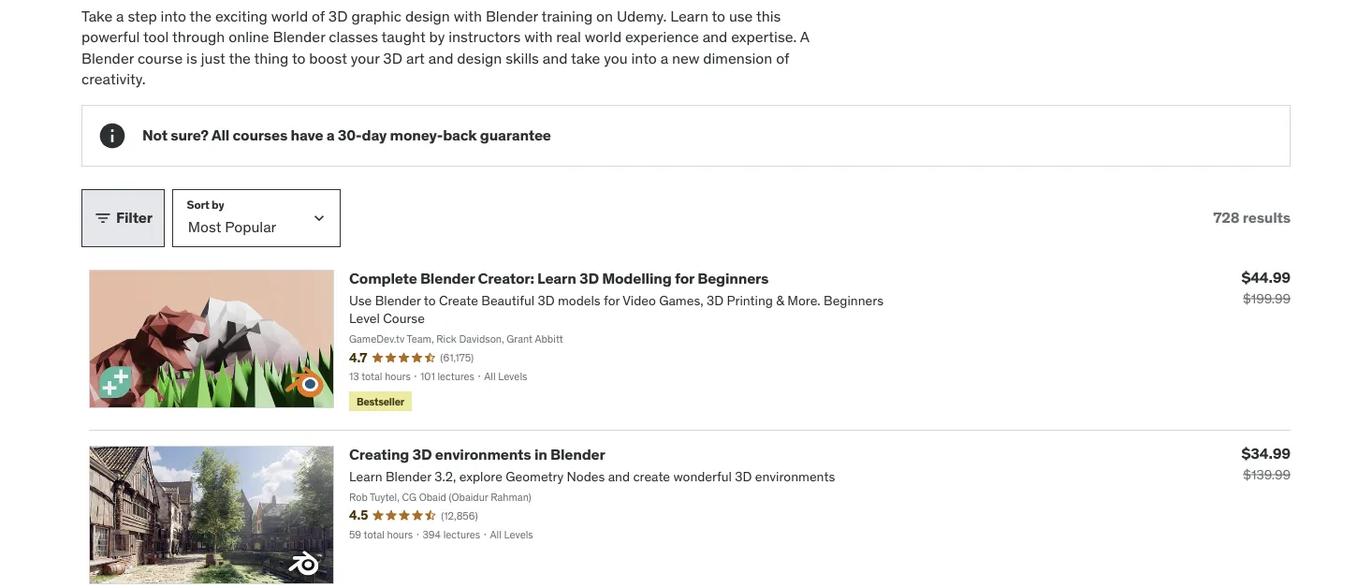 Task type: describe. For each thing, give the bounding box(es) containing it.
1 vertical spatial into
[[632, 48, 657, 67]]

you
[[604, 48, 628, 67]]

learn inside take a step into the exciting world of 3d graphic design with blender training on udemy. learn to use this powerful tool through online blender classes taught by instructors with real world experience and expertise. a blender course is just the thing to boost your 3d art and design skills and take you into a new dimension of creativity.
[[671, 6, 709, 25]]

0 horizontal spatial to
[[292, 48, 306, 67]]

0 horizontal spatial and
[[429, 48, 454, 67]]

have
[[291, 126, 323, 145]]

your
[[351, 48, 380, 67]]

728 results status
[[1214, 208, 1291, 227]]

on
[[597, 6, 613, 25]]

3d up classes
[[328, 6, 348, 25]]

1 horizontal spatial with
[[524, 27, 553, 46]]

3d right creating
[[413, 445, 432, 464]]

take
[[571, 48, 601, 67]]

real
[[556, 27, 581, 46]]

is
[[186, 48, 197, 67]]

0 horizontal spatial into
[[161, 6, 186, 25]]

3d left "modelling"
[[580, 269, 599, 288]]

udemy.
[[617, 6, 667, 25]]

blender up instructors
[[486, 6, 538, 25]]

$34.99 $139.99
[[1242, 443, 1291, 483]]

thing
[[254, 48, 289, 67]]

taught
[[382, 27, 426, 46]]

complete
[[349, 269, 417, 288]]

all
[[212, 126, 229, 145]]

728 results
[[1214, 208, 1291, 227]]

$199.99
[[1244, 290, 1291, 307]]

new
[[672, 48, 700, 67]]

instructors
[[449, 27, 521, 46]]

in
[[535, 445, 548, 464]]

creating 3d environments in blender
[[349, 445, 605, 464]]

728
[[1214, 208, 1240, 227]]

3d left art
[[383, 48, 403, 67]]

use
[[729, 6, 753, 25]]

complete blender creator: learn 3d modelling for beginners link
[[349, 269, 769, 288]]

filter
[[116, 208, 152, 227]]

sure?
[[171, 126, 209, 145]]

boost
[[309, 48, 347, 67]]

take
[[81, 6, 113, 25]]

not
[[142, 126, 168, 145]]

filter button
[[81, 189, 165, 247]]

1 vertical spatial design
[[457, 48, 502, 67]]

for
[[675, 269, 695, 288]]

step
[[128, 6, 157, 25]]

just
[[201, 48, 226, 67]]

art
[[406, 48, 425, 67]]

blender up "thing"
[[273, 27, 325, 46]]

1 horizontal spatial and
[[543, 48, 568, 67]]

graphic
[[352, 6, 402, 25]]

dimension
[[703, 48, 773, 67]]

1 vertical spatial the
[[229, 48, 251, 67]]

1 vertical spatial world
[[585, 27, 622, 46]]

small image
[[94, 209, 112, 227]]

tool
[[143, 27, 169, 46]]

0 horizontal spatial learn
[[538, 269, 576, 288]]

through
[[172, 27, 225, 46]]



Task type: vqa. For each thing, say whether or not it's contained in the screenshot.
"OF" to the right
yes



Task type: locate. For each thing, give the bounding box(es) containing it.
of down the expertise.
[[776, 48, 789, 67]]

$44.99
[[1242, 267, 1291, 286]]

the down online
[[229, 48, 251, 67]]

$139.99
[[1244, 466, 1291, 483]]

0 vertical spatial of
[[312, 6, 325, 25]]

$34.99
[[1242, 443, 1291, 463]]

not sure? all courses have a 30-day money-back guarantee
[[142, 126, 551, 145]]

creating 3d environments in blender link
[[349, 445, 605, 464]]

skills
[[506, 48, 539, 67]]

of up boost
[[312, 6, 325, 25]]

1 horizontal spatial a
[[327, 126, 335, 145]]

take a step into the exciting world of 3d graphic design with blender training on udemy. learn to use this powerful tool through online blender classes taught by instructors with real world experience and expertise. a blender course is just the thing to boost your 3d art and design skills and take you into a new dimension of creativity.
[[81, 6, 810, 88]]

blender left creator:
[[420, 269, 475, 288]]

a
[[116, 6, 124, 25], [661, 48, 669, 67], [327, 126, 335, 145]]

1 vertical spatial with
[[524, 27, 553, 46]]

expertise.
[[731, 27, 797, 46]]

$44.99 $199.99
[[1242, 267, 1291, 307]]

world
[[271, 6, 308, 25], [585, 27, 622, 46]]

1 horizontal spatial to
[[712, 6, 726, 25]]

results
[[1243, 208, 1291, 227]]

powerful
[[81, 27, 140, 46]]

and down real
[[543, 48, 568, 67]]

design up by
[[405, 6, 450, 25]]

0 vertical spatial world
[[271, 6, 308, 25]]

1 vertical spatial learn
[[538, 269, 576, 288]]

creator:
[[478, 269, 534, 288]]

back
[[443, 126, 477, 145]]

30-
[[338, 126, 362, 145]]

0 vertical spatial the
[[190, 6, 212, 25]]

and
[[703, 27, 728, 46], [429, 48, 454, 67], [543, 48, 568, 67]]

courses
[[233, 126, 288, 145]]

with up skills
[[524, 27, 553, 46]]

1 vertical spatial to
[[292, 48, 306, 67]]

0 vertical spatial to
[[712, 6, 726, 25]]

day
[[362, 126, 387, 145]]

2 horizontal spatial a
[[661, 48, 669, 67]]

1 vertical spatial of
[[776, 48, 789, 67]]

2 vertical spatial a
[[327, 126, 335, 145]]

money-
[[390, 126, 443, 145]]

world up "thing"
[[271, 6, 308, 25]]

0 vertical spatial learn
[[671, 6, 709, 25]]

the up 'through'
[[190, 6, 212, 25]]

blender right "in"
[[551, 445, 605, 464]]

blender
[[486, 6, 538, 25], [273, 27, 325, 46], [81, 48, 134, 67], [420, 269, 475, 288], [551, 445, 605, 464]]

learn up the experience
[[671, 6, 709, 25]]

design
[[405, 6, 450, 25], [457, 48, 502, 67]]

creativity.
[[81, 69, 146, 88]]

to
[[712, 6, 726, 25], [292, 48, 306, 67]]

design down instructors
[[457, 48, 502, 67]]

world down on
[[585, 27, 622, 46]]

training
[[542, 6, 593, 25]]

2 horizontal spatial and
[[703, 27, 728, 46]]

exciting
[[215, 6, 268, 25]]

0 horizontal spatial design
[[405, 6, 450, 25]]

into down the experience
[[632, 48, 657, 67]]

0 horizontal spatial the
[[190, 6, 212, 25]]

creating
[[349, 445, 409, 464]]

1 horizontal spatial into
[[632, 48, 657, 67]]

1 horizontal spatial of
[[776, 48, 789, 67]]

course
[[138, 48, 183, 67]]

1 horizontal spatial world
[[585, 27, 622, 46]]

and down by
[[429, 48, 454, 67]]

and up dimension
[[703, 27, 728, 46]]

modelling
[[602, 269, 672, 288]]

a left 'step'
[[116, 6, 124, 25]]

0 vertical spatial a
[[116, 6, 124, 25]]

0 vertical spatial into
[[161, 6, 186, 25]]

1 horizontal spatial design
[[457, 48, 502, 67]]

beginners
[[698, 269, 769, 288]]

a down the experience
[[661, 48, 669, 67]]

learn right creator:
[[538, 269, 576, 288]]

a left 30-
[[327, 126, 335, 145]]

to right "thing"
[[292, 48, 306, 67]]

complete blender creator: learn 3d modelling for beginners
[[349, 269, 769, 288]]

0 horizontal spatial of
[[312, 6, 325, 25]]

3d
[[328, 6, 348, 25], [383, 48, 403, 67], [580, 269, 599, 288], [413, 445, 432, 464]]

0 horizontal spatial a
[[116, 6, 124, 25]]

0 horizontal spatial with
[[454, 6, 482, 25]]

0 vertical spatial with
[[454, 6, 482, 25]]

with up instructors
[[454, 6, 482, 25]]

this
[[757, 6, 781, 25]]

experience
[[626, 27, 699, 46]]

0 vertical spatial design
[[405, 6, 450, 25]]

a
[[800, 27, 810, 46]]

online
[[229, 27, 269, 46]]

1 horizontal spatial the
[[229, 48, 251, 67]]

guarantee
[[480, 126, 551, 145]]

the
[[190, 6, 212, 25], [229, 48, 251, 67]]

blender down powerful
[[81, 48, 134, 67]]

by
[[429, 27, 445, 46]]

environments
[[435, 445, 531, 464]]

1 vertical spatial a
[[661, 48, 669, 67]]

learn
[[671, 6, 709, 25], [538, 269, 576, 288]]

classes
[[329, 27, 378, 46]]

into up tool
[[161, 6, 186, 25]]

into
[[161, 6, 186, 25], [632, 48, 657, 67]]

with
[[454, 6, 482, 25], [524, 27, 553, 46]]

of
[[312, 6, 325, 25], [776, 48, 789, 67]]

1 horizontal spatial learn
[[671, 6, 709, 25]]

to left use
[[712, 6, 726, 25]]

0 horizontal spatial world
[[271, 6, 308, 25]]



